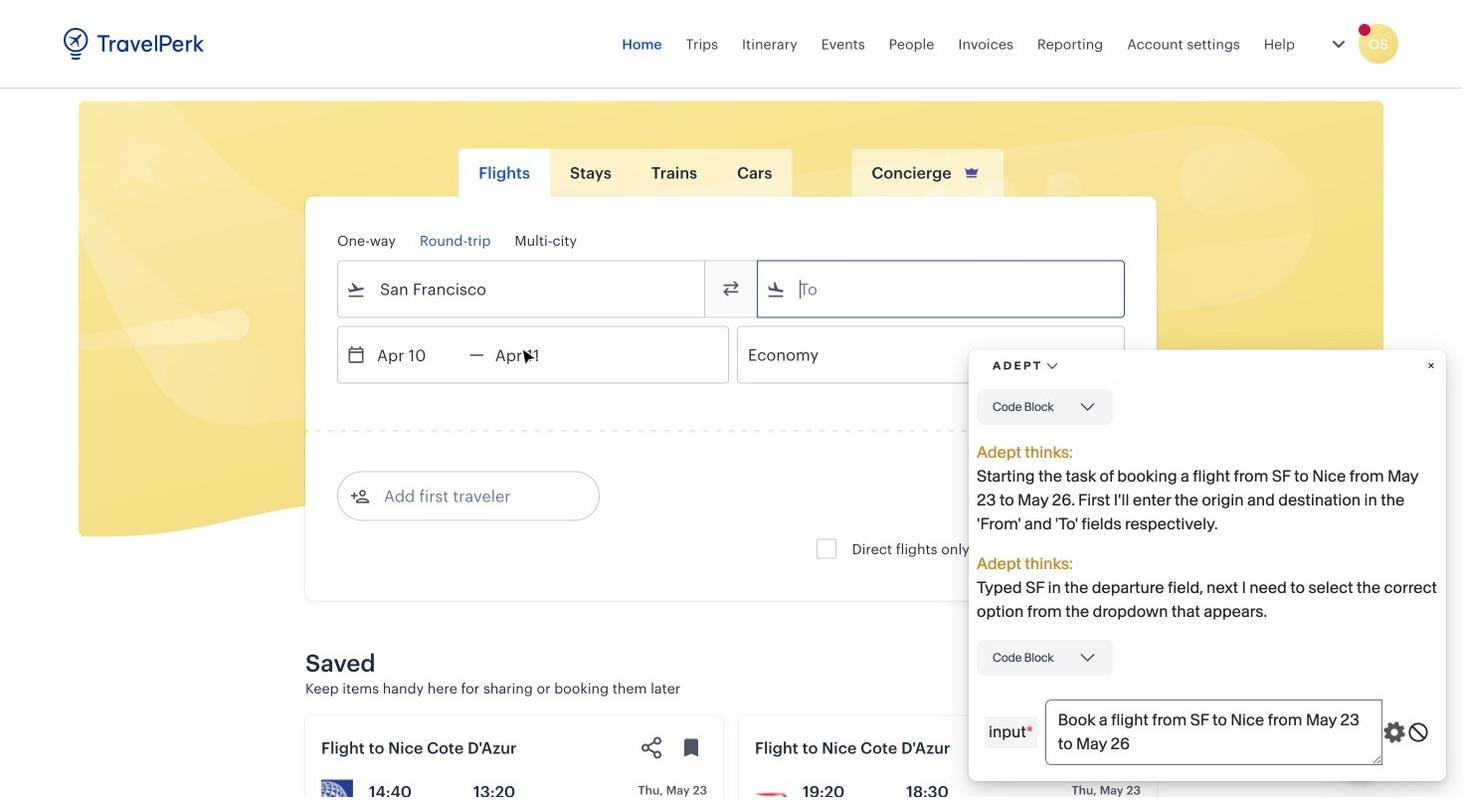 Task type: describe. For each thing, give the bounding box(es) containing it.
To search field
[[786, 273, 1099, 305]]

Depart text field
[[366, 327, 470, 383]]

british airways image
[[755, 780, 787, 797]]



Task type: locate. For each thing, give the bounding box(es) containing it.
Add first traveler search field
[[370, 480, 577, 512]]

Return text field
[[484, 327, 588, 383]]

united airlines image
[[321, 780, 353, 797]]

From search field
[[366, 273, 679, 305]]



